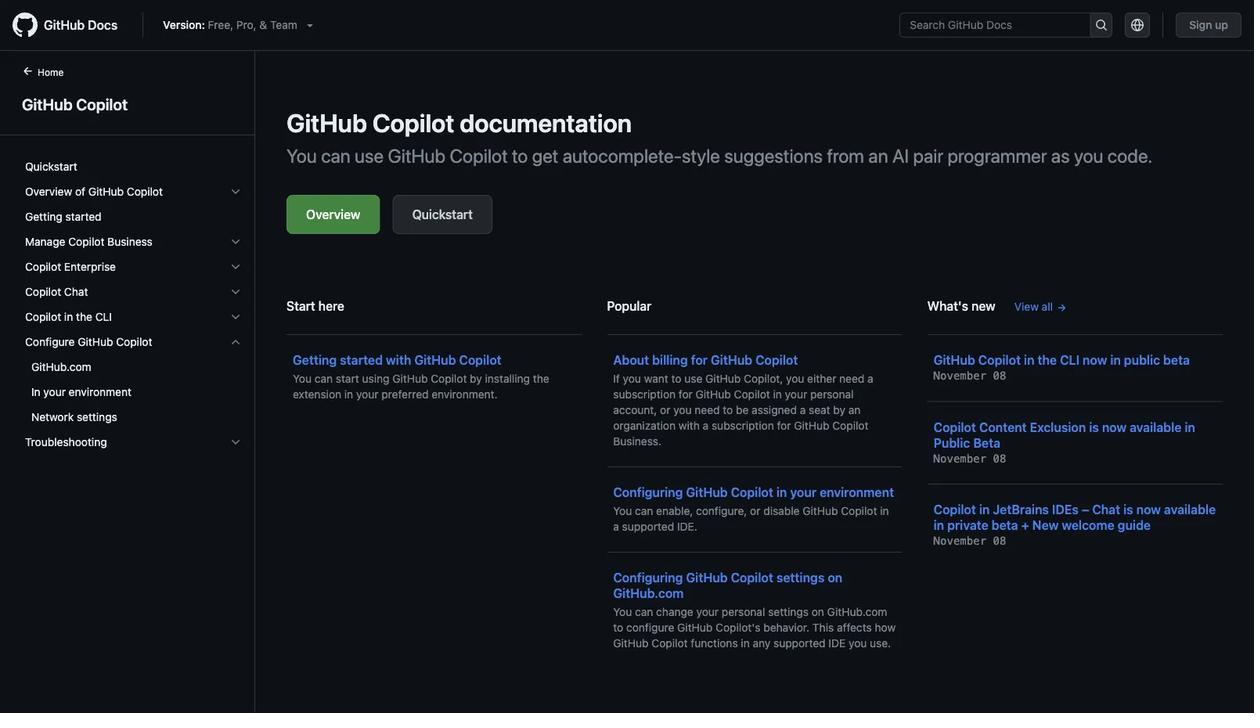 Task type: vqa. For each thing, say whether or not it's contained in the screenshot.
LEARN GITHUB ACTIONS element containing Learn GitHub Actions
no



Task type: describe. For each thing, give the bounding box(es) containing it.
network settings
[[31, 411, 117, 424]]

in inside copilot content exclusion is now available in public beta november 08
[[1185, 420, 1196, 435]]

configuring github copilot settings on github.com you can change your personal settings on github.com to configure github copilot's behavior. this affects how github copilot functions in any supported ide you use.
[[613, 570, 896, 650]]

style
[[682, 145, 720, 167]]

documentation
[[460, 108, 632, 138]]

is inside copilot in jetbrains ides – chat is now available in private beta + new welcome guide november 08
[[1124, 502, 1134, 517]]

if
[[613, 372, 620, 385]]

2 vertical spatial for
[[777, 419, 791, 432]]

what's
[[928, 299, 969, 314]]

github copilot documentation you can use github copilot to get autocomplete-style suggestions from an ai pair programmer as you code.
[[287, 108, 1153, 167]]

how
[[875, 621, 896, 634]]

1 vertical spatial settings
[[777, 570, 825, 585]]

beta inside copilot in jetbrains ides – chat is now available in private beta + new welcome guide november 08
[[992, 518, 1018, 533]]

exclusion
[[1030, 420, 1086, 435]]

1 horizontal spatial quickstart link
[[393, 195, 492, 234]]

2 vertical spatial settings
[[768, 606, 809, 619]]

disable
[[764, 505, 800, 518]]

network settings link
[[19, 405, 248, 430]]

1 horizontal spatial github.com
[[613, 586, 684, 601]]

home
[[38, 67, 64, 78]]

to inside github copilot documentation you can use github copilot to get autocomplete-style suggestions from an ai pair programmer as you code.
[[512, 145, 528, 167]]

use.
[[870, 637, 891, 650]]

1 vertical spatial for
[[679, 388, 693, 401]]

copilot inside copilot content exclusion is now available in public beta november 08
[[934, 420, 976, 435]]

1 horizontal spatial quickstart
[[412, 207, 473, 222]]

an inside github copilot documentation you can use github copilot to get autocomplete-style suggestions from an ai pair programmer as you code.
[[869, 145, 888, 167]]

1 vertical spatial subscription
[[712, 419, 774, 432]]

github inside github copilot in the cli now in public beta november 08
[[934, 353, 976, 368]]

copilot content exclusion is now available in public beta november 08
[[934, 420, 1196, 465]]

using
[[362, 372, 390, 385]]

search image
[[1095, 19, 1108, 31]]

08 for content
[[993, 452, 1007, 465]]

a left seat
[[800, 404, 806, 417]]

as
[[1051, 145, 1070, 167]]

github inside dropdown button
[[88, 185, 124, 198]]

in your environment
[[31, 386, 132, 399]]

sign up
[[1190, 18, 1229, 31]]

all
[[1042, 300, 1053, 313]]

manage copilot business
[[25, 235, 153, 248]]

programmer
[[948, 145, 1047, 167]]

can inside getting started with github copilot you can start using github copilot by installing the extension in your preferred environment.
[[315, 372, 333, 385]]

any
[[753, 637, 771, 650]]

github copilot
[[22, 95, 128, 113]]

affects
[[837, 621, 872, 634]]

by inside about billing for github copilot if you want to use github copilot, you either need a subscription for github copilot in your personal account, or you need to be assigned a seat by an organization  with a subscription for github copilot business.
[[833, 404, 846, 417]]

private
[[948, 518, 989, 533]]

assigned
[[752, 404, 797, 417]]

beta inside github copilot in the cli now in public beta november 08
[[1164, 353, 1190, 368]]

github copilot link
[[19, 92, 236, 116]]

your inside 'configuring github copilot settings on github.com you can change your personal settings on github.com to configure github copilot's behavior. this affects how github copilot functions in any supported ide you use.'
[[697, 606, 719, 619]]

sc 9kayk9 0 image for github
[[229, 336, 242, 348]]

home link
[[16, 65, 89, 81]]

guide
[[1118, 518, 1151, 533]]

november for copilot
[[934, 452, 987, 465]]

organization
[[613, 419, 676, 432]]

github inside dropdown button
[[78, 336, 113, 348]]

can inside 'configuring github copilot in your environment you can enable, configure, or disable github copilot in a supported ide.'
[[635, 505, 653, 518]]

your inside github copilot element
[[43, 386, 66, 399]]

november 08 element for content
[[934, 452, 1007, 465]]

overview for overview of github copilot
[[25, 185, 72, 198]]

autocomplete-
[[563, 145, 682, 167]]

enterprise
[[64, 260, 116, 273]]

free,
[[208, 18, 233, 31]]

1 horizontal spatial on
[[828, 570, 843, 585]]

08 inside copilot in jetbrains ides – chat is now available in private beta + new welcome guide november 08
[[993, 535, 1007, 548]]

ai
[[893, 145, 909, 167]]

enable,
[[656, 505, 693, 518]]

sc 9kayk9 0 image inside manage copilot business dropdown button
[[229, 236, 242, 248]]

select language: current language is english image
[[1132, 19, 1144, 31]]

copilot enterprise
[[25, 260, 116, 273]]

in inside dropdown button
[[64, 310, 73, 323]]

troubleshooting button
[[19, 430, 248, 455]]

overview of github copilot
[[25, 185, 163, 198]]

november 08 element for in
[[934, 535, 1007, 548]]

your inside 'configuring github copilot in your environment you can enable, configure, or disable github copilot in a supported ide.'
[[790, 485, 817, 500]]

code.
[[1108, 145, 1153, 167]]

pair
[[913, 145, 944, 167]]

an inside about billing for github copilot if you want to use github copilot, you either need a subscription for github copilot in your personal account, or you need to be assigned a seat by an organization  with a subscription for github copilot business.
[[849, 404, 861, 417]]

start here
[[287, 299, 345, 314]]

you inside 'configuring github copilot in your environment you can enable, configure, or disable github copilot in a supported ide.'
[[613, 505, 632, 518]]

copilot,
[[744, 372, 783, 385]]

configure github copilot element containing github.com
[[13, 355, 254, 430]]

beta
[[974, 435, 1001, 450]]

sc 9kayk9 0 image for copilot
[[229, 186, 242, 198]]

sc 9kayk9 0 image for cli
[[229, 311, 242, 323]]

can inside 'configuring github copilot settings on github.com you can change your personal settings on github.com to configure github copilot's behavior. this affects how github copilot functions in any supported ide you use.'
[[635, 606, 653, 619]]

about billing for github copilot if you want to use github copilot, you either need a subscription for github copilot in your personal account, or you need to be assigned a seat by an organization  with a subscription for github copilot business.
[[613, 353, 874, 448]]

to down billing
[[671, 372, 682, 385]]

up
[[1215, 18, 1229, 31]]

you inside github copilot documentation you can use github copilot to get autocomplete-style suggestions from an ai pair programmer as you code.
[[287, 145, 317, 167]]

configure github copilot button
[[19, 330, 248, 355]]

copilot in jetbrains ides – chat is now available in private beta + new welcome guide november 08
[[934, 502, 1216, 548]]

configure,
[[696, 505, 747, 518]]

configure
[[626, 621, 674, 634]]

supported inside 'configuring github copilot in your environment you can enable, configure, or disable github copilot in a supported ide.'
[[622, 520, 674, 533]]

jetbrains
[[993, 502, 1049, 517]]

view all link
[[1015, 299, 1067, 315]]

here
[[318, 299, 345, 314]]

popular
[[607, 299, 652, 314]]

now inside github copilot in the cli now in public beta november 08
[[1083, 353, 1108, 368]]

you inside github copilot documentation you can use github copilot to get autocomplete-style suggestions from an ai pair programmer as you code.
[[1074, 145, 1104, 167]]

billing
[[652, 353, 688, 368]]

can inside github copilot documentation you can use github copilot to get autocomplete-style suggestions from an ai pair programmer as you code.
[[321, 145, 351, 167]]

in inside 'configuring github copilot settings on github.com you can change your personal settings on github.com to configure github copilot's behavior. this affects how github copilot functions in any supported ide you use.'
[[741, 637, 750, 650]]

cli inside dropdown button
[[95, 310, 112, 323]]

be
[[736, 404, 749, 417]]

public
[[934, 435, 971, 450]]

github.com link
[[19, 355, 248, 380]]

ide
[[829, 637, 846, 650]]

ides
[[1052, 502, 1079, 517]]

new
[[1033, 518, 1059, 533]]

configure github copilot
[[25, 336, 152, 348]]

in
[[31, 386, 40, 399]]

team
[[270, 18, 297, 31]]

docs
[[88, 18, 118, 32]]

started for getting started
[[65, 210, 101, 223]]

0 horizontal spatial need
[[695, 404, 720, 417]]

extension
[[293, 388, 341, 401]]

you inside getting started with github copilot you can start using github copilot by installing the extension in your preferred environment.
[[293, 372, 312, 385]]

08 for copilot
[[993, 370, 1007, 383]]

getting for getting started
[[25, 210, 62, 223]]

functions
[[691, 637, 738, 650]]

public
[[1124, 353, 1161, 368]]

business
[[107, 235, 153, 248]]

you left either
[[786, 372, 805, 385]]

copilot enterprise button
[[19, 254, 248, 280]]

with inside getting started with github copilot you can start using github copilot by installing the extension in your preferred environment.
[[386, 353, 411, 368]]

environment inside 'configuring github copilot in your environment you can enable, configure, or disable github copilot in a supported ide.'
[[820, 485, 894, 500]]

+
[[1022, 518, 1030, 533]]

november 08 element for copilot
[[934, 370, 1007, 383]]

you up the organization
[[674, 404, 692, 417]]

2 vertical spatial github.com
[[827, 606, 888, 619]]



Task type: locate. For each thing, give the bounding box(es) containing it.
november inside github copilot in the cli now in public beta november 08
[[934, 370, 987, 383]]

0 vertical spatial by
[[470, 372, 482, 385]]

2 november 08 element from the top
[[934, 452, 1007, 465]]

0 vertical spatial settings
[[77, 411, 117, 424]]

0 vertical spatial 08
[[993, 370, 1007, 383]]

preferred
[[382, 388, 429, 401]]

1 horizontal spatial with
[[679, 419, 700, 432]]

configuring inside 'configuring github copilot settings on github.com you can change your personal settings on github.com to configure github copilot's behavior. this affects how github copilot functions in any supported ide you use.'
[[613, 570, 683, 585]]

is right "exclusion"
[[1089, 420, 1099, 435]]

your up disable
[[790, 485, 817, 500]]

use inside about billing for github copilot if you want to use github copilot, you either need a subscription for github copilot in your personal account, or you need to be assigned a seat by an organization  with a subscription for github copilot business.
[[685, 372, 703, 385]]

overview link
[[287, 195, 380, 234]]

use down billing
[[685, 372, 703, 385]]

1 vertical spatial configuring
[[613, 570, 683, 585]]

a inside 'configuring github copilot in your environment you can enable, configure, or disable github copilot in a supported ide.'
[[613, 520, 619, 533]]

cli up configure github copilot
[[95, 310, 112, 323]]

copilot inside github copilot in the cli now in public beta november 08
[[979, 353, 1021, 368]]

1 horizontal spatial use
[[685, 372, 703, 385]]

1 vertical spatial personal
[[722, 606, 765, 619]]

about
[[613, 353, 649, 368]]

with up using
[[386, 353, 411, 368]]

your inside about billing for github copilot if you want to use github copilot, you either need a subscription for github copilot in your personal account, or you need to be assigned a seat by an organization  with a subscription for github copilot business.
[[785, 388, 807, 401]]

overview inside dropdown button
[[25, 185, 72, 198]]

you
[[287, 145, 317, 167], [293, 372, 312, 385], [613, 505, 632, 518], [613, 606, 632, 619]]

this
[[813, 621, 834, 634]]

you
[[1074, 145, 1104, 167], [623, 372, 641, 385], [786, 372, 805, 385], [674, 404, 692, 417], [849, 637, 867, 650]]

sign up link
[[1176, 13, 1242, 38]]

either
[[807, 372, 837, 385]]

now left public
[[1083, 353, 1108, 368]]

or left disable
[[750, 505, 761, 518]]

2 08 from the top
[[993, 452, 1007, 465]]

for
[[691, 353, 708, 368], [679, 388, 693, 401], [777, 419, 791, 432]]

sc 9kayk9 0 image inside overview of github copilot dropdown button
[[229, 186, 242, 198]]

in
[[64, 310, 73, 323], [1024, 353, 1035, 368], [1111, 353, 1121, 368], [344, 388, 353, 401], [773, 388, 782, 401], [1185, 420, 1196, 435], [777, 485, 787, 500], [980, 502, 990, 517], [880, 505, 889, 518], [934, 518, 945, 533], [741, 637, 750, 650]]

1 horizontal spatial or
[[750, 505, 761, 518]]

supported inside 'configuring github copilot settings on github.com you can change your personal settings on github.com to configure github copilot's behavior. this affects how github copilot functions in any supported ide you use.'
[[774, 637, 826, 650]]

personal inside 'configuring github copilot settings on github.com you can change your personal settings on github.com to configure github copilot's behavior. this affects how github copilot functions in any supported ide you use.'
[[722, 606, 765, 619]]

1 vertical spatial overview
[[306, 207, 361, 222]]

2 vertical spatial now
[[1137, 502, 1161, 517]]

manage copilot business button
[[19, 229, 248, 254]]

welcome
[[1062, 518, 1115, 533]]

your up functions in the right of the page
[[697, 606, 719, 619]]

your up assigned on the bottom right of the page
[[785, 388, 807, 401]]

0 vertical spatial supported
[[622, 520, 674, 533]]

now inside copilot content exclusion is now available in public beta november 08
[[1102, 420, 1127, 435]]

copilot inside dropdown button
[[127, 185, 163, 198]]

sign
[[1190, 18, 1213, 31]]

started inside getting started with github copilot you can start using github copilot by installing the extension in your preferred environment.
[[340, 353, 383, 368]]

1 vertical spatial 08
[[993, 452, 1007, 465]]

configure
[[25, 336, 75, 348]]

an right seat
[[849, 404, 861, 417]]

08 down beta
[[993, 452, 1007, 465]]

1 vertical spatial november 08 element
[[934, 452, 1007, 465]]

of
[[75, 185, 85, 198]]

0 vertical spatial github.com
[[31, 361, 91, 374]]

1 horizontal spatial environment
[[820, 485, 894, 500]]

0 horizontal spatial is
[[1089, 420, 1099, 435]]

you up the configure
[[613, 606, 632, 619]]

installing
[[485, 372, 530, 385]]

you right if
[[623, 372, 641, 385]]

use
[[355, 145, 384, 167], [685, 372, 703, 385]]

3 sc 9kayk9 0 image from the top
[[229, 311, 242, 323]]

is inside copilot content exclusion is now available in public beta november 08
[[1089, 420, 1099, 435]]

1 horizontal spatial getting
[[293, 353, 337, 368]]

now up guide
[[1137, 502, 1161, 517]]

getting inside getting started with github copilot you can start using github copilot by installing the extension in your preferred environment.
[[293, 353, 337, 368]]

seat
[[809, 404, 831, 417]]

1 vertical spatial available
[[1164, 502, 1216, 517]]

behavior.
[[764, 621, 810, 634]]

use inside github copilot documentation you can use github copilot to get autocomplete-style suggestions from an ai pair programmer as you code.
[[355, 145, 384, 167]]

sc 9kayk9 0 image inside the copilot enterprise 'dropdown button'
[[229, 261, 242, 273]]

started up the start
[[340, 353, 383, 368]]

0 vertical spatial for
[[691, 353, 708, 368]]

for down billing
[[679, 388, 693, 401]]

2 sc 9kayk9 0 image from the top
[[229, 286, 242, 298]]

manage
[[25, 235, 65, 248]]

1 vertical spatial environment
[[820, 485, 894, 500]]

your inside getting started with github copilot you can start using github copilot by installing the extension in your preferred environment.
[[356, 388, 379, 401]]

new
[[972, 299, 996, 314]]

1 horizontal spatial supported
[[774, 637, 826, 650]]

1 vertical spatial on
[[812, 606, 824, 619]]

1 horizontal spatial overview
[[306, 207, 361, 222]]

getting up manage
[[25, 210, 62, 223]]

in inside getting started with github copilot you can start using github copilot by installing the extension in your preferred environment.
[[344, 388, 353, 401]]

november inside copilot in jetbrains ides – chat is now available in private beta + new welcome guide november 08
[[934, 535, 987, 548]]

or
[[660, 404, 671, 417], [750, 505, 761, 518]]

now right "exclusion"
[[1102, 420, 1127, 435]]

0 vertical spatial is
[[1089, 420, 1099, 435]]

1 horizontal spatial cli
[[1060, 353, 1080, 368]]

available inside copilot in jetbrains ides – chat is now available in private beta + new welcome guide november 08
[[1164, 502, 1216, 517]]

1 vertical spatial sc 9kayk9 0 image
[[229, 236, 242, 248]]

2 november from the top
[[934, 452, 987, 465]]

3 november from the top
[[934, 535, 987, 548]]

1 vertical spatial quickstart
[[412, 207, 473, 222]]

2 vertical spatial november 08 element
[[934, 535, 1007, 548]]

quickstart inside github copilot element
[[25, 160, 77, 173]]

getting inside github copilot element
[[25, 210, 62, 223]]

0 horizontal spatial by
[[470, 372, 482, 385]]

0 vertical spatial cli
[[95, 310, 112, 323]]

1 horizontal spatial personal
[[810, 388, 854, 401]]

pro,
[[236, 18, 257, 31]]

started down of
[[65, 210, 101, 223]]

environment.
[[432, 388, 498, 401]]

1 vertical spatial beta
[[992, 518, 1018, 533]]

the up configure github copilot
[[76, 310, 92, 323]]

4 sc 9kayk9 0 image from the top
[[229, 436, 242, 449]]

0 vertical spatial chat
[[64, 285, 88, 298]]

0 horizontal spatial cli
[[95, 310, 112, 323]]

a right either
[[868, 372, 874, 385]]

getting started
[[25, 210, 101, 223]]

now
[[1083, 353, 1108, 368], [1102, 420, 1127, 435], [1137, 502, 1161, 517]]

getting for getting started with github copilot you can start using github copilot by installing the extension in your preferred environment.
[[293, 353, 337, 368]]

beta left + at the right of the page
[[992, 518, 1018, 533]]

1 horizontal spatial an
[[869, 145, 888, 167]]

an
[[869, 145, 888, 167], [849, 404, 861, 417]]

version: free, pro, & team
[[163, 18, 297, 31]]

github.com up 'affects'
[[827, 606, 888, 619]]

sc 9kayk9 0 image inside copilot chat dropdown button
[[229, 286, 242, 298]]

0 horizontal spatial quickstart
[[25, 160, 77, 173]]

overview for overview
[[306, 207, 361, 222]]

settings
[[77, 411, 117, 424], [777, 570, 825, 585], [768, 606, 809, 619]]

is up guide
[[1124, 502, 1134, 517]]

1 vertical spatial github.com
[[613, 586, 684, 601]]

08 inside copilot content exclusion is now available in public beta november 08
[[993, 452, 1007, 465]]

3 sc 9kayk9 0 image from the top
[[229, 336, 242, 348]]

overview
[[25, 185, 72, 198], [306, 207, 361, 222]]

view all
[[1015, 300, 1053, 313]]

troubleshooting
[[25, 436, 107, 449]]

0 vertical spatial sc 9kayk9 0 image
[[229, 186, 242, 198]]

0 horizontal spatial overview
[[25, 185, 72, 198]]

1 vertical spatial use
[[685, 372, 703, 385]]

github.com down the configure
[[31, 361, 91, 374]]

business.
[[613, 435, 662, 448]]

1 horizontal spatial beta
[[1164, 353, 1190, 368]]

use up the overview link
[[355, 145, 384, 167]]

for right billing
[[691, 353, 708, 368]]

0 horizontal spatial with
[[386, 353, 411, 368]]

2 horizontal spatial the
[[1038, 353, 1057, 368]]

can up the overview link
[[321, 145, 351, 167]]

on
[[828, 570, 843, 585], [812, 606, 824, 619]]

1 configuring from the top
[[613, 485, 683, 500]]

1 vertical spatial started
[[340, 353, 383, 368]]

by right seat
[[833, 404, 846, 417]]

1 november from the top
[[934, 370, 987, 383]]

started for getting started with github copilot you can start using github copilot by installing the extension in your preferred environment.
[[340, 353, 383, 368]]

sc 9kayk9 0 image inside configure github copilot dropdown button
[[229, 336, 242, 348]]

november 08 element down beta
[[934, 452, 1007, 465]]

quickstart link inside github copilot element
[[19, 154, 248, 179]]

account,
[[613, 404, 657, 417]]

0 vertical spatial overview
[[25, 185, 72, 198]]

0 vertical spatial now
[[1083, 353, 1108, 368]]

get
[[532, 145, 559, 167]]

sc 9kayk9 0 image
[[229, 261, 242, 273], [229, 286, 242, 298], [229, 336, 242, 348], [229, 436, 242, 449]]

2 configure github copilot element from the top
[[13, 355, 254, 430]]

november for github
[[934, 370, 987, 383]]

&
[[260, 18, 267, 31]]

environment
[[69, 386, 132, 399], [820, 485, 894, 500]]

with inside about billing for github copilot if you want to use github copilot, you either need a subscription for github copilot in your personal account, or you need to be assigned a seat by an organization  with a subscription for github copilot business.
[[679, 419, 700, 432]]

a left ide.
[[613, 520, 619, 533]]

–
[[1082, 502, 1090, 517]]

overview of github copilot button
[[19, 179, 248, 204]]

sc 9kayk9 0 image for chat
[[229, 286, 242, 298]]

0 horizontal spatial personal
[[722, 606, 765, 619]]

copilot's
[[716, 621, 761, 634]]

your right in
[[43, 386, 66, 399]]

github.com up change
[[613, 586, 684, 601]]

0 horizontal spatial supported
[[622, 520, 674, 533]]

2 configuring from the top
[[613, 570, 683, 585]]

1 november 08 element from the top
[[934, 370, 1007, 383]]

github docs link
[[13, 13, 130, 38]]

to left get
[[512, 145, 528, 167]]

or inside 'configuring github copilot in your environment you can enable, configure, or disable github copilot in a supported ide.'
[[750, 505, 761, 518]]

0 vertical spatial use
[[355, 145, 384, 167]]

0 vertical spatial configuring
[[613, 485, 683, 500]]

0 vertical spatial november 08 element
[[934, 370, 1007, 383]]

chat
[[64, 285, 88, 298], [1093, 502, 1121, 517]]

0 horizontal spatial use
[[355, 145, 384, 167]]

or inside about billing for github copilot if you want to use github copilot, you either need a subscription for github copilot in your personal account, or you need to be assigned a seat by an organization  with a subscription for github copilot business.
[[660, 404, 671, 417]]

3 november 08 element from the top
[[934, 535, 1007, 548]]

content
[[980, 420, 1027, 435]]

0 horizontal spatial chat
[[64, 285, 88, 298]]

sc 9kayk9 0 image
[[229, 186, 242, 198], [229, 236, 242, 248], [229, 311, 242, 323]]

the down all
[[1038, 353, 1057, 368]]

github.com inside the configure github copilot element
[[31, 361, 91, 374]]

0 vertical spatial personal
[[810, 388, 854, 401]]

you up the overview link
[[287, 145, 317, 167]]

ide.
[[677, 520, 698, 533]]

the inside getting started with github copilot you can start using github copilot by installing the extension in your preferred environment.
[[533, 372, 549, 385]]

need left be
[[695, 404, 720, 417]]

subscription down be
[[712, 419, 774, 432]]

for down assigned on the bottom right of the page
[[777, 419, 791, 432]]

personal down either
[[810, 388, 854, 401]]

november 08 element up content
[[934, 370, 1007, 383]]

november down public
[[934, 452, 987, 465]]

1 configure github copilot element from the top
[[13, 330, 254, 430]]

1 vertical spatial quickstart link
[[393, 195, 492, 234]]

subscription up account,
[[613, 388, 676, 401]]

copilot inside 'dropdown button'
[[25, 260, 61, 273]]

an left ai
[[869, 145, 888, 167]]

None search field
[[900, 13, 1113, 38]]

november inside copilot content exclusion is now available in public beta november 08
[[934, 452, 987, 465]]

0 vertical spatial november
[[934, 370, 987, 383]]

1 vertical spatial cli
[[1060, 353, 1080, 368]]

cli
[[95, 310, 112, 323], [1060, 353, 1080, 368]]

0 horizontal spatial an
[[849, 404, 861, 417]]

version:
[[163, 18, 205, 31]]

change
[[656, 606, 694, 619]]

2 sc 9kayk9 0 image from the top
[[229, 236, 242, 248]]

november down "private"
[[934, 535, 987, 548]]

personal inside about billing for github copilot if you want to use github copilot, you either need a subscription for github copilot in your personal account, or you need to be assigned a seat by an organization  with a subscription for github copilot business.
[[810, 388, 854, 401]]

1 horizontal spatial by
[[833, 404, 846, 417]]

november
[[934, 370, 987, 383], [934, 452, 987, 465], [934, 535, 987, 548]]

supported
[[622, 520, 674, 533], [774, 637, 826, 650]]

0 horizontal spatial or
[[660, 404, 671, 417]]

0 vertical spatial need
[[840, 372, 865, 385]]

supported down behavior.
[[774, 637, 826, 650]]

configure github copilot element containing configure github copilot
[[13, 330, 254, 430]]

0 horizontal spatial on
[[812, 606, 824, 619]]

1 vertical spatial or
[[750, 505, 761, 518]]

0 vertical spatial an
[[869, 145, 888, 167]]

chat inside copilot in jetbrains ides – chat is now available in private beta + new welcome guide november 08
[[1093, 502, 1121, 517]]

november 08 element
[[934, 370, 1007, 383], [934, 452, 1007, 465], [934, 535, 1007, 548]]

copilot inside copilot in jetbrains ides – chat is now available in private beta + new welcome guide november 08
[[934, 502, 976, 517]]

1 vertical spatial need
[[695, 404, 720, 417]]

1 vertical spatial with
[[679, 419, 700, 432]]

environment inside the configure github copilot element
[[69, 386, 132, 399]]

1 vertical spatial by
[[833, 404, 846, 417]]

configuring for configuring github copilot settings on github.com
[[613, 570, 683, 585]]

started
[[65, 210, 101, 223], [340, 353, 383, 368]]

started inside github copilot element
[[65, 210, 101, 223]]

your
[[43, 386, 66, 399], [356, 388, 379, 401], [785, 388, 807, 401], [790, 485, 817, 500], [697, 606, 719, 619]]

sc 9kayk9 0 image for enterprise
[[229, 261, 242, 273]]

a right the organization
[[703, 419, 709, 432]]

chat inside dropdown button
[[64, 285, 88, 298]]

to left be
[[723, 404, 733, 417]]

1 sc 9kayk9 0 image from the top
[[229, 261, 242, 273]]

0 vertical spatial beta
[[1164, 353, 1190, 368]]

you down 'affects'
[[849, 637, 867, 650]]

1 horizontal spatial the
[[533, 372, 549, 385]]

available inside copilot content exclusion is now available in public beta november 08
[[1130, 420, 1182, 435]]

in your environment link
[[19, 380, 248, 405]]

you up the extension
[[293, 372, 312, 385]]

configuring up change
[[613, 570, 683, 585]]

or up the organization
[[660, 404, 671, 417]]

2 horizontal spatial github.com
[[827, 606, 888, 619]]

0 vertical spatial getting
[[25, 210, 62, 223]]

1 vertical spatial is
[[1124, 502, 1134, 517]]

1 horizontal spatial started
[[340, 353, 383, 368]]

the right installing
[[533, 372, 549, 385]]

your down using
[[356, 388, 379, 401]]

1 08 from the top
[[993, 370, 1007, 383]]

configuring github copilot in your environment you can enable, configure, or disable github copilot in a supported ide.
[[613, 485, 894, 533]]

supported down enable,
[[622, 520, 674, 533]]

cli inside github copilot in the cli now in public beta november 08
[[1060, 353, 1080, 368]]

0 vertical spatial available
[[1130, 420, 1182, 435]]

0 vertical spatial environment
[[69, 386, 132, 399]]

1 horizontal spatial chat
[[1093, 502, 1121, 517]]

network
[[31, 411, 74, 424]]

view
[[1015, 300, 1039, 313]]

0 vertical spatial on
[[828, 570, 843, 585]]

you inside 'configuring github copilot settings on github.com you can change your personal settings on github.com to configure github copilot's behavior. this affects how github copilot functions in any supported ide you use.'
[[613, 606, 632, 619]]

copilot in the cli button
[[19, 305, 248, 330]]

github copilot in the cli now in public beta november 08
[[934, 353, 1190, 383]]

getting up the extension
[[293, 353, 337, 368]]

by up "environment."
[[470, 372, 482, 385]]

you left enable,
[[613, 505, 632, 518]]

need right either
[[840, 372, 865, 385]]

november 08 element down "private"
[[934, 535, 1007, 548]]

start
[[336, 372, 359, 385]]

1 horizontal spatial need
[[840, 372, 865, 385]]

1 vertical spatial getting
[[293, 353, 337, 368]]

08 up content
[[993, 370, 1007, 383]]

with right the organization
[[679, 419, 700, 432]]

0 horizontal spatial environment
[[69, 386, 132, 399]]

now inside copilot in jetbrains ides – chat is now available in private beta + new welcome guide november 08
[[1137, 502, 1161, 517]]

beta right public
[[1164, 353, 1190, 368]]

can up the configure
[[635, 606, 653, 619]]

sc 9kayk9 0 image inside copilot in the cli dropdown button
[[229, 311, 242, 323]]

configuring
[[613, 485, 683, 500], [613, 570, 683, 585]]

getting started with github copilot you can start using github copilot by installing the extension in your preferred environment.
[[293, 353, 549, 401]]

chat right – at the bottom of page
[[1093, 502, 1121, 517]]

08 inside github copilot in the cli now in public beta november 08
[[993, 370, 1007, 383]]

you right as at the right top of the page
[[1074, 145, 1104, 167]]

Search GitHub Docs search field
[[901, 13, 1090, 37]]

chat down copilot enterprise
[[64, 285, 88, 298]]

triangle down image
[[304, 19, 316, 31]]

0 horizontal spatial getting
[[25, 210, 62, 223]]

sc 9kayk9 0 image inside troubleshooting dropdown button
[[229, 436, 242, 449]]

github copilot element
[[0, 63, 255, 712]]

can up the extension
[[315, 372, 333, 385]]

configuring up enable,
[[613, 485, 683, 500]]

0 vertical spatial the
[[76, 310, 92, 323]]

personal
[[810, 388, 854, 401], [722, 606, 765, 619]]

configuring inside 'configuring github copilot in your environment you can enable, configure, or disable github copilot in a supported ide.'
[[613, 485, 683, 500]]

08 down jetbrains
[[993, 535, 1007, 548]]

configure github copilot element
[[13, 330, 254, 430], [13, 355, 254, 430]]

personal up copilot's
[[722, 606, 765, 619]]

1 horizontal spatial subscription
[[712, 419, 774, 432]]

2 vertical spatial november
[[934, 535, 987, 548]]

1 vertical spatial now
[[1102, 420, 1127, 435]]

the inside dropdown button
[[76, 310, 92, 323]]

0 horizontal spatial started
[[65, 210, 101, 223]]

copilot chat button
[[19, 280, 248, 305]]

to inside 'configuring github copilot settings on github.com you can change your personal settings on github.com to configure github copilot's behavior. this affects how github copilot functions in any supported ide you use.'
[[613, 621, 624, 634]]

cli down view all link at top
[[1060, 353, 1080, 368]]

the inside github copilot in the cli now in public beta november 08
[[1038, 353, 1057, 368]]

configuring for configuring github copilot in your environment
[[613, 485, 683, 500]]

0 horizontal spatial subscription
[[613, 388, 676, 401]]

november up content
[[934, 370, 987, 383]]

by inside getting started with github copilot you can start using github copilot by installing the extension in your preferred environment.
[[470, 372, 482, 385]]

github
[[44, 18, 85, 32], [22, 95, 73, 113], [287, 108, 367, 138], [388, 145, 446, 167], [88, 185, 124, 198], [78, 336, 113, 348], [414, 353, 456, 368], [711, 353, 753, 368], [934, 353, 976, 368], [392, 372, 428, 385], [706, 372, 741, 385], [696, 388, 731, 401], [794, 419, 830, 432], [686, 485, 728, 500], [803, 505, 838, 518], [686, 570, 728, 585], [677, 621, 713, 634], [613, 637, 649, 650]]

in inside about billing for github copilot if you want to use github copilot, you either need a subscription for github copilot in your personal account, or you need to be assigned a seat by an organization  with a subscription for github copilot business.
[[773, 388, 782, 401]]

getting started link
[[19, 204, 248, 229]]

the
[[76, 310, 92, 323], [1038, 353, 1057, 368], [533, 372, 549, 385]]

you inside 'configuring github copilot settings on github.com you can change your personal settings on github.com to configure github copilot's behavior. this affects how github copilot functions in any supported ide you use.'
[[849, 637, 867, 650]]

0 vertical spatial with
[[386, 353, 411, 368]]

from
[[827, 145, 864, 167]]

to left the configure
[[613, 621, 624, 634]]

3 08 from the top
[[993, 535, 1007, 548]]

1 vertical spatial the
[[1038, 353, 1057, 368]]

1 sc 9kayk9 0 image from the top
[[229, 186, 242, 198]]

0 vertical spatial or
[[660, 404, 671, 417]]

1 horizontal spatial is
[[1124, 502, 1134, 517]]

github docs
[[44, 18, 118, 32]]

settings inside the configure github copilot element
[[77, 411, 117, 424]]

can left enable,
[[635, 505, 653, 518]]

1 vertical spatial supported
[[774, 637, 826, 650]]



